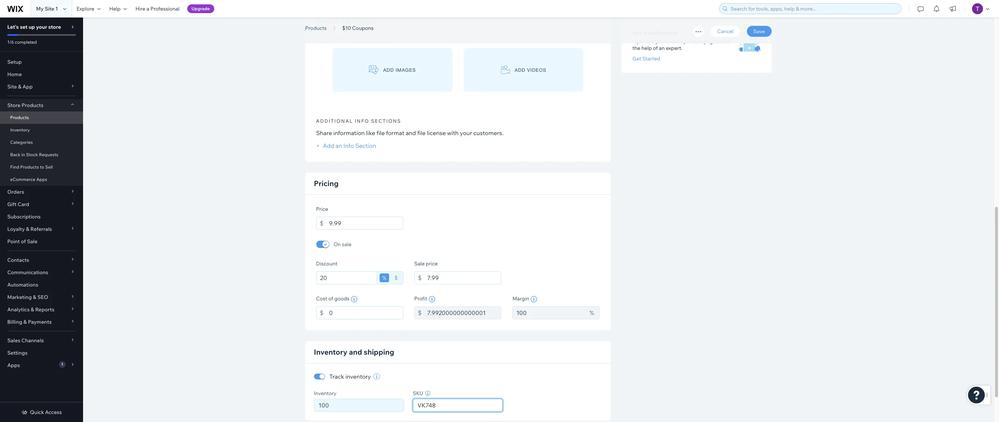 Task type: locate. For each thing, give the bounding box(es) containing it.
your down professional
[[656, 38, 666, 45]]

apps down settings
[[7, 362, 20, 369]]

of right "cost"
[[329, 296, 333, 302]]

1 vertical spatial a
[[644, 30, 647, 36]]

sale price
[[414, 261, 438, 267]]

& inside popup button
[[33, 294, 36, 301]]

sale
[[342, 241, 352, 248]]

of right the help
[[653, 45, 658, 51]]

images and videos
[[316, 18, 378, 24]]

1 vertical spatial your
[[656, 38, 666, 45]]

& right loyalty
[[26, 226, 29, 233]]

site & app button
[[0, 81, 83, 93]]

your
[[36, 24, 47, 30], [656, 38, 666, 45], [460, 129, 472, 137]]

in
[[21, 152, 25, 157]]

on
[[334, 241, 341, 248]]

0 vertical spatial your
[[36, 24, 47, 30]]

0 horizontal spatial info tooltip image
[[351, 296, 358, 303]]

0 horizontal spatial your
[[36, 24, 47, 30]]

settings link
[[0, 347, 83, 359]]

1 vertical spatial products link
[[0, 112, 83, 124]]

settings
[[7, 350, 28, 357]]

1 horizontal spatial hire
[[633, 30, 643, 36]]

1 horizontal spatial %
[[590, 310, 594, 317]]

requests
[[39, 152, 58, 157]]

sell
[[45, 164, 53, 170]]

1 info tooltip image from the left
[[351, 296, 358, 303]]

2 add from the left
[[515, 67, 526, 73]]

1 vertical spatial site
[[7, 83, 17, 90]]

file right like
[[377, 129, 385, 137]]

like
[[366, 129, 375, 137]]

0 vertical spatial an
[[659, 45, 665, 51]]

up
[[29, 24, 35, 30]]

payments
[[28, 319, 52, 326]]

gift card
[[7, 201, 29, 208]]

0 horizontal spatial hire
[[136, 5, 145, 12]]

add for add videos
[[515, 67, 526, 73]]

help
[[109, 5, 121, 12]]

site right my
[[45, 5, 54, 12]]

products down images
[[305, 25, 327, 31]]

your right up
[[36, 24, 47, 30]]

0 horizontal spatial products link
[[0, 112, 83, 124]]

point
[[7, 238, 20, 245]]

inventory inside sidebar element
[[10, 127, 30, 133]]

0 vertical spatial and
[[341, 18, 354, 24]]

inventory up categories
[[10, 127, 30, 133]]

& right billing
[[23, 319, 27, 326]]

upgrade button
[[187, 4, 214, 13]]

& for analytics
[[31, 307, 34, 313]]

and right format
[[406, 129, 416, 137]]

hire a professional
[[136, 5, 180, 12]]

file left license
[[417, 129, 426, 137]]

home link
[[0, 68, 83, 81]]

products down store
[[10, 115, 29, 120]]

sale inside point of sale link
[[27, 238, 37, 245]]

0 horizontal spatial site
[[7, 83, 17, 90]]

1 horizontal spatial sale
[[414, 261, 425, 267]]

1 file from the left
[[377, 129, 385, 137]]

0 horizontal spatial an
[[336, 142, 342, 149]]

& inside dropdown button
[[31, 307, 34, 313]]

2 vertical spatial and
[[349, 348, 362, 357]]

cancel button
[[711, 26, 740, 37]]

0 horizontal spatial with
[[447, 129, 459, 137]]

1 vertical spatial hire
[[633, 30, 643, 36]]

0 vertical spatial %
[[383, 275, 387, 281]]

0 vertical spatial inventory
[[10, 127, 30, 133]]

0 horizontal spatial $10
[[305, 16, 328, 32]]

the
[[633, 45, 641, 51]]

an
[[659, 45, 665, 51], [336, 142, 342, 149]]

1 horizontal spatial with
[[720, 38, 730, 45]]

automations
[[7, 282, 38, 288]]

categories
[[10, 140, 33, 145]]

1 vertical spatial and
[[406, 129, 416, 137]]

and left shipping
[[349, 348, 362, 357]]

1 add from the left
[[383, 67, 394, 73]]

products link down images
[[302, 24, 331, 32]]

0 vertical spatial 1
[[55, 5, 58, 12]]

1 horizontal spatial of
[[329, 296, 333, 302]]

1 right my
[[55, 5, 58, 12]]

products link down store products at the left of the page
[[0, 112, 83, 124]]

site & app
[[7, 83, 33, 90]]

0 horizontal spatial apps
[[7, 362, 20, 369]]

site inside popup button
[[7, 83, 17, 90]]

1 inside sidebar element
[[61, 362, 63, 367]]

contacts
[[7, 257, 29, 264]]

app
[[23, 83, 33, 90]]

info tooltip image right the profit
[[429, 296, 436, 303]]

1 vertical spatial with
[[447, 129, 459, 137]]

quick access button
[[21, 409, 62, 416]]

& for site
[[18, 83, 21, 90]]

track
[[330, 373, 344, 381]]

1 horizontal spatial file
[[417, 129, 426, 137]]

inventory
[[10, 127, 30, 133], [314, 348, 348, 357], [314, 390, 337, 397]]

ecommerce apps
[[10, 177, 47, 182]]

pages
[[704, 38, 719, 45]]

sales channels button
[[0, 335, 83, 347]]

orders
[[7, 189, 24, 195]]

a
[[147, 5, 149, 12], [644, 30, 647, 36]]

$10 coupons
[[305, 16, 388, 32], [342, 25, 374, 31]]

2 horizontal spatial your
[[656, 38, 666, 45]]

1 horizontal spatial 1
[[61, 362, 63, 367]]

1 vertical spatial sale
[[414, 261, 425, 267]]

loyalty & referrals button
[[0, 223, 83, 236]]

info tooltip image right goods
[[351, 296, 358, 303]]

& for billing
[[23, 319, 27, 326]]

upgrade
[[192, 6, 210, 11]]

info tooltip image
[[351, 296, 358, 303], [429, 296, 436, 303]]

0 horizontal spatial file
[[377, 129, 385, 137]]

let's set up your store
[[7, 24, 61, 30]]

$10
[[305, 16, 328, 32], [342, 25, 351, 31]]

find products to sell link
[[0, 161, 83, 174]]

sale
[[27, 238, 37, 245], [414, 261, 425, 267]]

inventory down track
[[314, 390, 337, 397]]

sales
[[7, 338, 20, 344]]

1 horizontal spatial an
[[659, 45, 665, 51]]

ecommerce apps link
[[0, 174, 83, 186]]

apps down find products to sell link
[[36, 177, 47, 182]]

with right license
[[447, 129, 459, 137]]

quick access
[[30, 409, 62, 416]]

$ text field
[[427, 272, 502, 285]]

& left reports
[[31, 307, 34, 313]]

0 vertical spatial with
[[720, 38, 730, 45]]

add videos
[[515, 67, 547, 73]]

site
[[45, 5, 54, 12], [7, 83, 17, 90]]

None text field
[[329, 217, 404, 230], [329, 307, 404, 320], [329, 217, 404, 230], [329, 307, 404, 320]]

of right "point"
[[21, 238, 26, 245]]

license
[[427, 129, 446, 137]]

1 horizontal spatial a
[[644, 30, 647, 36]]

None text field
[[316, 272, 377, 285], [427, 307, 502, 320], [513, 307, 586, 320], [316, 272, 377, 285], [427, 307, 502, 320], [513, 307, 586, 320]]

& left 'app'
[[18, 83, 21, 90]]

None field
[[416, 400, 501, 412]]

0 horizontal spatial %
[[383, 275, 387, 281]]

your inside sidebar element
[[36, 24, 47, 30]]

1 horizontal spatial apps
[[36, 177, 47, 182]]

get started link
[[633, 55, 661, 62]]

& left seo
[[33, 294, 36, 301]]

0 horizontal spatial sale
[[27, 238, 37, 245]]

let's
[[7, 24, 19, 30]]

of for point of sale
[[21, 238, 26, 245]]

& inside dropdown button
[[23, 319, 27, 326]]

1 vertical spatial %
[[590, 310, 594, 317]]

with down cancel
[[720, 38, 730, 45]]

find
[[10, 164, 19, 170]]

quick
[[30, 409, 44, 416]]

hire right help button
[[136, 5, 145, 12]]

professional
[[648, 30, 679, 36]]

site down 'home'
[[7, 83, 17, 90]]

hire for hire a professional
[[136, 5, 145, 12]]

0 vertical spatial apps
[[36, 177, 47, 182]]

2 vertical spatial of
[[329, 296, 333, 302]]

your left customers.
[[460, 129, 472, 137]]

2 horizontal spatial of
[[653, 45, 658, 51]]

0 vertical spatial sale
[[27, 238, 37, 245]]

0 horizontal spatial a
[[147, 5, 149, 12]]

sidebar element
[[0, 17, 83, 423]]

products up ecommerce apps
[[20, 164, 39, 170]]

2 file from the left
[[417, 129, 426, 137]]

analytics & reports
[[7, 307, 54, 313]]

1 horizontal spatial site
[[45, 5, 54, 12]]

back in stock requests link
[[0, 149, 83, 161]]

inventory up track
[[314, 348, 348, 357]]

store
[[48, 24, 61, 30]]

margin
[[513, 296, 529, 302]]

a left professional
[[147, 5, 149, 12]]

1 vertical spatial 1
[[61, 362, 63, 367]]

1 vertical spatial an
[[336, 142, 342, 149]]

analytics & reports button
[[0, 304, 83, 316]]

hire inside the $10 coupons form
[[633, 30, 643, 36]]

products
[[305, 25, 327, 31], [22, 102, 43, 109], [10, 115, 29, 120], [20, 164, 39, 170]]

of inside point of sale link
[[21, 238, 26, 245]]

a for professional
[[147, 5, 149, 12]]

2 info tooltip image from the left
[[429, 296, 436, 303]]

0 horizontal spatial of
[[21, 238, 26, 245]]

none field inside the $10 coupons form
[[416, 400, 501, 412]]

products right store
[[22, 102, 43, 109]]

inventory and shipping
[[314, 348, 394, 357]]

1
[[55, 5, 58, 12], [61, 362, 63, 367]]

hire for hire a professional
[[633, 30, 643, 36]]

2 vertical spatial your
[[460, 129, 472, 137]]

additional info sections
[[316, 118, 401, 124]]

0 vertical spatial a
[[147, 5, 149, 12]]

a inside the $10 coupons form
[[644, 30, 647, 36]]

0 vertical spatial site
[[45, 5, 54, 12]]

back
[[10, 152, 20, 157]]

1 horizontal spatial products link
[[302, 24, 331, 32]]

my site 1
[[36, 5, 58, 12]]

gift card button
[[0, 198, 83, 211]]

hire up optimize
[[633, 30, 643, 36]]

info tooltip image for profit
[[429, 296, 436, 303]]

format
[[386, 129, 405, 137]]

seo
[[37, 294, 48, 301]]

save
[[754, 28, 765, 35]]

sale down loyalty & referrals
[[27, 238, 37, 245]]

0 horizontal spatial add
[[383, 67, 394, 73]]

1 horizontal spatial add
[[515, 67, 526, 73]]

add right videos icon
[[515, 67, 526, 73]]

0 vertical spatial of
[[653, 45, 658, 51]]

1 vertical spatial of
[[21, 238, 26, 245]]

sale left price
[[414, 261, 425, 267]]

an left info
[[336, 142, 342, 149]]

1 vertical spatial apps
[[7, 362, 20, 369]]

an left expert.
[[659, 45, 665, 51]]

0 vertical spatial hire
[[136, 5, 145, 12]]

add right the gallery icon
[[383, 67, 394, 73]]

a up optimize
[[644, 30, 647, 36]]

1 horizontal spatial info tooltip image
[[429, 296, 436, 303]]

products link
[[302, 24, 331, 32], [0, 112, 83, 124]]

and left videos
[[341, 18, 354, 24]]

price
[[316, 206, 328, 213]]

1 down settings link
[[61, 362, 63, 367]]

cost
[[316, 296, 327, 302]]



Task type: vqa. For each thing, say whether or not it's contained in the screenshot.
text field
yes



Task type: describe. For each thing, give the bounding box(es) containing it.
store products button
[[0, 99, 83, 112]]

1 horizontal spatial $10
[[342, 25, 351, 31]]

home
[[7, 71, 22, 78]]

referrals
[[30, 226, 52, 233]]

set
[[20, 24, 27, 30]]

optimize your store's product pages with the help of an expert.
[[633, 38, 730, 51]]

automations link
[[0, 279, 83, 291]]

& for loyalty
[[26, 226, 29, 233]]

store products
[[7, 102, 43, 109]]

images
[[316, 18, 339, 24]]

categories link
[[0, 136, 83, 149]]

marketing & seo button
[[0, 291, 83, 304]]

help
[[642, 45, 652, 51]]

videos icon image
[[501, 65, 511, 75]]

1 horizontal spatial your
[[460, 129, 472, 137]]

reports
[[35, 307, 54, 313]]

add an info section
[[322, 142, 376, 149]]

expert.
[[666, 45, 683, 51]]

product
[[684, 38, 703, 45]]

help button
[[105, 0, 131, 17]]

your inside optimize your store's product pages with the help of an expert.
[[656, 38, 666, 45]]

$10 coupons form
[[83, 0, 1000, 423]]

products inside the $10 coupons form
[[305, 25, 327, 31]]

with inside optimize your store's product pages with the help of an expert.
[[720, 38, 730, 45]]

Search for tools, apps, help & more... field
[[729, 4, 899, 14]]

add for add images
[[383, 67, 394, 73]]

inventory link
[[0, 124, 83, 136]]

sku
[[413, 390, 424, 397]]

setup
[[7, 59, 22, 65]]

1/6
[[7, 39, 14, 45]]

2 vertical spatial inventory
[[314, 390, 337, 397]]

additional
[[316, 118, 353, 124]]

pricing
[[314, 179, 339, 188]]

sale inside the $10 coupons form
[[414, 261, 425, 267]]

goods
[[335, 296, 350, 302]]

info
[[355, 118, 370, 124]]

a for professional
[[644, 30, 647, 36]]

info tooltip image
[[531, 296, 537, 303]]

of for cost of goods
[[329, 296, 333, 302]]

marketing
[[7, 294, 32, 301]]

add images
[[383, 67, 416, 73]]

subscriptions link
[[0, 211, 83, 223]]

loyalty & referrals
[[7, 226, 52, 233]]

shipping
[[364, 348, 394, 357]]

stock
[[26, 152, 38, 157]]

point of sale
[[7, 238, 37, 245]]

orders button
[[0, 186, 83, 198]]

products inside popup button
[[22, 102, 43, 109]]

discount
[[316, 261, 337, 267]]

0 vertical spatial products link
[[302, 24, 331, 32]]

get started
[[633, 55, 661, 62]]

save button
[[747, 26, 772, 37]]

explore
[[77, 5, 94, 12]]

on sale
[[334, 241, 352, 248]]

card
[[18, 201, 29, 208]]

profit
[[414, 296, 428, 302]]

gallery image
[[369, 65, 379, 75]]

info tooltip image for cost of goods
[[351, 296, 358, 303]]

professional
[[150, 5, 180, 12]]

& for marketing
[[33, 294, 36, 301]]

sections
[[371, 118, 401, 124]]

add an info section link
[[316, 142, 376, 149]]

images
[[396, 67, 416, 73]]

point of sale link
[[0, 236, 83, 248]]

find products to sell
[[10, 164, 53, 170]]

inventory
[[346, 373, 371, 381]]

get
[[633, 55, 642, 62]]

to
[[40, 164, 44, 170]]

billing
[[7, 319, 22, 326]]

videos
[[355, 18, 378, 24]]

subscriptions
[[7, 214, 41, 220]]

section
[[355, 142, 376, 149]]

1 vertical spatial inventory
[[314, 348, 348, 357]]

ecommerce
[[10, 177, 35, 182]]

0 horizontal spatial 1
[[55, 5, 58, 12]]

cost of goods
[[316, 296, 350, 302]]

channels
[[21, 338, 44, 344]]

contacts button
[[0, 254, 83, 266]]

cancel
[[718, 28, 734, 35]]

access
[[45, 409, 62, 416]]

of inside optimize your store's product pages with the help of an expert.
[[653, 45, 658, 51]]

back in stock requests
[[10, 152, 58, 157]]

completed
[[15, 39, 37, 45]]

billing & payments button
[[0, 316, 83, 328]]

0 number field
[[317, 400, 402, 412]]

an inside optimize your store's product pages with the help of an expert.
[[659, 45, 665, 51]]

hire a professional
[[633, 30, 679, 36]]

and for shipping
[[349, 348, 362, 357]]

information
[[333, 129, 365, 137]]

customers.
[[474, 129, 504, 137]]

started
[[643, 55, 661, 62]]

and for videos
[[341, 18, 354, 24]]

marketing & seo
[[7, 294, 48, 301]]

my
[[36, 5, 44, 12]]

optimize
[[633, 38, 654, 45]]

analytics
[[7, 307, 30, 313]]

billing & payments
[[7, 319, 52, 326]]



